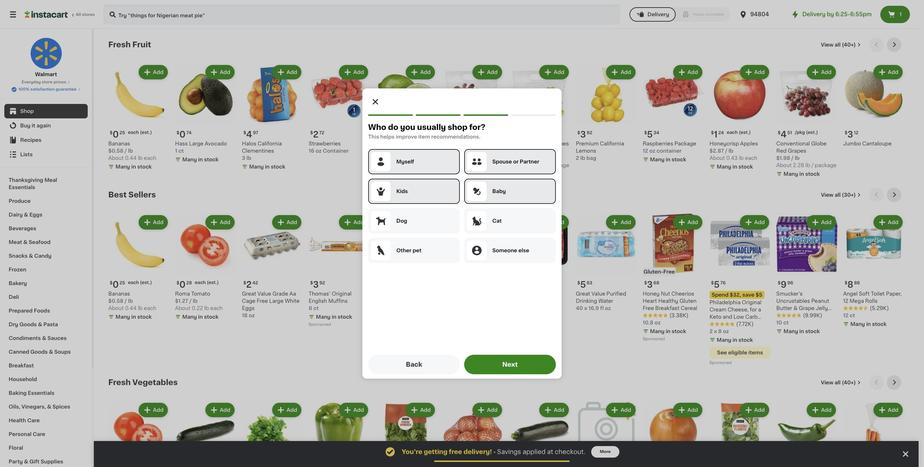 Task type: describe. For each thing, give the bounding box(es) containing it.
18
[[242, 313, 248, 318]]

usually
[[417, 124, 446, 131]]

raspberries package 12 oz container
[[643, 141, 697, 154]]

each inside $ 0 28 each (est.)
[[195, 281, 206, 285]]

bananas $0.58 / lb about 0.44 lb each for each (est.)
[[108, 292, 156, 311]]

each inside honeycrisp apples $2.87 / lb about 0.43 lb each
[[745, 156, 758, 161]]

& left soups
[[49, 350, 53, 355]]

lemons
[[576, 148, 597, 154]]

bananas for each (est.)
[[108, 292, 130, 297]]

product group containing 8
[[844, 214, 905, 329]]

you're getting free delivery!
[[402, 449, 492, 455]]

product group containing 1
[[710, 64, 771, 172]]

shop link
[[4, 104, 88, 118]]

ct down mega
[[850, 313, 856, 318]]

96
[[788, 281, 794, 285]]

california for halos california clementines 3 lb
[[258, 141, 282, 146]]

produce
[[9, 199, 31, 204]]

view all (40+) button for fresh vegetables
[[818, 376, 864, 390]]

delivery for delivery by 6:25-6:55pm
[[803, 12, 826, 17]]

$ 3 92 for thomas' original english muffins
[[310, 281, 325, 289]]

$0.25 each (estimated) element for 0
[[108, 128, 169, 140]]

spend
[[712, 293, 729, 298]]

$ 2 72
[[310, 130, 325, 139]]

$ inside the $ 5 34
[[645, 131, 647, 135]]

dairy & eggs link
[[4, 208, 88, 222]]

for
[[750, 307, 757, 312]]

0.44 for 0
[[125, 156, 137, 161]]

72
[[319, 131, 325, 135]]

original for cheese,
[[742, 300, 762, 305]]

$ inside $ 0 28 each (est.)
[[177, 281, 179, 285]]

large inside great value grade aa cage free large white eggs 18 oz
[[269, 299, 284, 304]]

peanut
[[812, 299, 830, 304]]

$ inside $ 0 33
[[377, 131, 380, 135]]

getting
[[424, 449, 448, 455]]

ct inside thomas' original english muffins 6 ct
[[314, 306, 319, 311]]

/ inside roma tomato $1.27 / lb about 0.22 lb each
[[189, 299, 192, 304]]

2 left 72
[[313, 130, 319, 139]]

helps
[[380, 134, 395, 139]]

$ inside "$ 3 12"
[[845, 131, 848, 135]]

63
[[587, 281, 593, 285]]

all stores link
[[25, 4, 95, 25]]

california for premium california lemons 2 lb bag
[[600, 141, 624, 146]]

$ inside $ 4 97
[[243, 131, 246, 135]]

each inside lime 42 1 each
[[379, 148, 392, 154]]

(est.) inside $5.23 per package (estimated) element
[[473, 130, 485, 135]]

42 inside lime 42 1 each
[[389, 141, 396, 146]]

view all (30+)
[[821, 193, 856, 198]]

$ 4 51
[[778, 130, 792, 139]]

seedless inside green seedless grapes bag $1.98 / lb about 2.43 lb / package
[[526, 141, 550, 146]]

spices
[[53, 404, 70, 410]]

4 for $ 4 51
[[781, 130, 787, 139]]

5 for $ 5
[[447, 130, 453, 139]]

& right dairy
[[24, 212, 28, 217]]

80%/20%
[[509, 299, 534, 304]]

grapes inside green seedless grapes bag $1.98 / lb about 2.43 lb / package
[[551, 141, 569, 146]]

$2.18
[[443, 156, 456, 161]]

•
[[494, 449, 496, 455]]

next button
[[464, 355, 556, 375]]

delivery for delivery
[[648, 12, 670, 17]]

about inside roma tomato $1.27 / lb about 0.22 lb each
[[175, 306, 191, 311]]

12 inside "$ 3 12"
[[854, 131, 859, 135]]

stores
[[82, 13, 95, 17]]

jumbo cantaloupe
[[844, 141, 892, 146]]

great value purified drinking water 40 x 16.9 fl oz
[[576, 292, 626, 311]]

each (est.)
[[727, 130, 751, 135]]

goods for canned
[[30, 350, 48, 355]]

$ inside $ 4 51
[[778, 131, 781, 135]]

$ inside "$ 5"
[[444, 131, 447, 135]]

about inside the sun harvest seedless red grapes $2.18 / lb about 2.4 lb / package
[[443, 163, 458, 168]]

free
[[449, 449, 462, 455]]

oz down lifestyle
[[723, 329, 729, 334]]

product group containing 9
[[777, 214, 838, 337]]

$ inside $ 3 68
[[645, 281, 647, 285]]

supplies
[[41, 459, 63, 464]]

buy it again link
[[4, 118, 88, 133]]

view for 8
[[821, 193, 834, 198]]

$5.23 per package (estimated) element
[[443, 128, 504, 140]]

2.43
[[526, 163, 537, 168]]

walmart link
[[30, 38, 62, 78]]

view all (40+) for fruit
[[821, 42, 856, 47]]

lists
[[20, 152, 33, 157]]

honey
[[643, 292, 660, 297]]

someone else
[[493, 248, 529, 253]]

(40+) for vegetables
[[842, 380, 856, 385]]

package for conventional globe red grapes $1.98 / lb about 2.28 lb / package
[[815, 163, 837, 168]]

10 ct
[[777, 320, 789, 325]]

view all (40+) button for fresh fruit
[[818, 38, 864, 52]]

& left gift
[[24, 459, 28, 464]]

sun
[[443, 141, 452, 146]]

soft
[[859, 292, 870, 297]]

(30+)
[[842, 193, 856, 198]]

5 for $ 5 34
[[647, 130, 653, 139]]

28
[[186, 281, 192, 285]]

ground,
[[542, 292, 562, 297]]

$ inside $ 9 96
[[778, 281, 781, 285]]

bag
[[509, 148, 519, 154]]

/ inside honeycrisp apples $2.87 / lb about 0.43 lb each
[[726, 148, 728, 154]]

1 item carousel region from the top
[[108, 38, 905, 182]]

toilet
[[871, 292, 885, 297]]

deli
[[9, 295, 19, 300]]

instacart logo image
[[25, 10, 68, 19]]

3 all from the top
[[835, 380, 841, 385]]

roma tomato $1.27 / lb about 0.22 lb each
[[175, 292, 223, 311]]

/pkg for 5
[[462, 130, 472, 135]]

34
[[654, 131, 660, 135]]

(est.) inside $4.51 per package (estimated) element
[[806, 130, 818, 135]]

$ 0 28 each (est.)
[[177, 281, 219, 289]]

aa
[[290, 292, 296, 297]]

1 inside lime 42 1 each
[[376, 148, 378, 154]]

care for health care
[[27, 418, 40, 423]]

$0.25 each (estimated) element for each (est.)
[[108, 278, 169, 290]]

thanksgiving meal essentials link
[[4, 173, 88, 194]]

$ inside $ 1 24
[[711, 131, 714, 135]]

vinegars,
[[22, 404, 46, 410]]

goods for dry
[[19, 322, 37, 327]]

see
[[717, 350, 727, 355]]

fresh for fresh fruit
[[108, 41, 131, 48]]

$ 3 12
[[845, 130, 859, 139]]

view all (40+) for vegetables
[[821, 380, 856, 385]]

2 down lifestyle
[[710, 329, 713, 334]]

oz inside great value grade aa cage free large white eggs 18 oz
[[249, 313, 255, 318]]

$ 0 25 each (est.) for 0
[[110, 130, 152, 139]]

treatment tracker modal dialog
[[94, 441, 919, 467]]

42 inside $ 2 42
[[253, 281, 258, 285]]

3 for premium california lemons
[[581, 130, 586, 139]]

9
[[781, 281, 787, 289]]

free inside great value grade aa cage free large white eggs 18 oz
[[257, 299, 268, 304]]

5 for $ 5 76
[[714, 281, 720, 289]]

improve
[[396, 134, 417, 139]]

beverages link
[[4, 222, 88, 235]]

add your shopping preferences element
[[363, 88, 562, 379]]

walmart logo image
[[30, 38, 62, 69]]

water
[[599, 299, 614, 304]]

more button
[[591, 446, 620, 458]]

(7.72k)
[[737, 322, 754, 327]]

value for 2
[[258, 292, 271, 297]]

beef
[[509, 292, 521, 297]]

1 vertical spatial breakfast
[[9, 363, 34, 368]]

thomas'
[[309, 292, 331, 297]]

$ 2 42
[[243, 281, 258, 289]]

tomato
[[191, 292, 210, 297]]

3 for thomas' original english muffins
[[313, 281, 319, 289]]

bananas $0.58 / lb about 0.44 lb each for 0
[[108, 141, 156, 161]]

drinking
[[576, 299, 597, 304]]

& left pasta
[[38, 322, 42, 327]]

$ inside $ 5 76
[[711, 281, 714, 285]]

do
[[388, 124, 399, 131]]

2 up cage
[[246, 281, 252, 289]]

3 for honey nut cheerios heart healthy gluten free breakfast cereal
[[647, 281, 653, 289]]

original for muffins
[[332, 292, 352, 297]]

ct inside hass large avocado 1 ct
[[179, 148, 184, 154]]

& left sauces
[[42, 336, 46, 341]]

25 for 0
[[120, 131, 125, 135]]

$0.58 for 0
[[108, 148, 123, 154]]

everyday store prices
[[22, 80, 66, 84]]

large inside hass large avocado 1 ct
[[189, 141, 204, 146]]

10
[[777, 320, 783, 325]]

$5.72 element
[[509, 278, 570, 290]]

oz inside "raspberries package 12 oz container"
[[650, 148, 656, 154]]

jelly
[[816, 306, 828, 311]]

package
[[675, 141, 697, 146]]

92 for thomas' original english muffins
[[320, 281, 325, 285]]

all for 3
[[835, 42, 841, 47]]

white
[[285, 299, 300, 304]]

party & gift supplies
[[9, 459, 63, 464]]

by
[[827, 12, 834, 17]]

2 horizontal spatial free
[[664, 269, 675, 275]]

health care link
[[4, 414, 88, 428]]

& right meat
[[23, 240, 27, 245]]

deli link
[[4, 290, 88, 304]]

2 x 8 oz
[[710, 329, 729, 334]]

candy
[[34, 254, 51, 259]]

seedless inside the sun harvest seedless red grapes $2.18 / lb about 2.4 lb / package
[[475, 141, 498, 146]]

prepared foods link
[[4, 304, 88, 318]]

& left spices
[[47, 404, 51, 410]]

$0.58 for each (est.)
[[108, 299, 123, 304]]

back button
[[368, 355, 460, 375]]

94804
[[751, 12, 769, 17]]

honeycrisp
[[710, 141, 739, 146]]

$0.28 each (estimated) element
[[175, 278, 236, 290]]

roma
[[175, 292, 190, 297]]

red inside the sun harvest seedless red grapes $2.18 / lb about 2.4 lb / package
[[443, 148, 453, 154]]



Task type: vqa. For each thing, say whether or not it's contained in the screenshot.
bottom 'x'
yes



Task type: locate. For each thing, give the bounding box(es) containing it.
rolls
[[866, 299, 878, 304]]

oz right 18
[[249, 313, 255, 318]]

3 for jumbo cantaloupe
[[848, 130, 854, 139]]

100% satisfaction guarantee button
[[11, 85, 81, 92]]

0 horizontal spatial 42
[[253, 281, 258, 285]]

12 inside angel soft toilet paper, 12 mega rolls
[[844, 299, 849, 304]]

1 horizontal spatial california
[[600, 141, 624, 146]]

all inside view all (30+) popup button
[[835, 193, 841, 198]]

delivery button
[[630, 7, 676, 22]]

3 up premium
[[581, 130, 586, 139]]

1 vertical spatial 25
[[120, 281, 125, 285]]

$1.98 down conventional
[[777, 156, 791, 161]]

$1.24 each (estimated) element
[[710, 128, 771, 140]]

(40+) for fruit
[[842, 42, 856, 47]]

0 vertical spatial 42
[[389, 141, 396, 146]]

0 vertical spatial eggs
[[29, 212, 42, 217]]

0 horizontal spatial delivery
[[648, 12, 670, 17]]

0 vertical spatial (40+)
[[842, 42, 856, 47]]

great up cage
[[242, 292, 256, 297]]

0 vertical spatial $0.25 each (estimated) element
[[108, 128, 169, 140]]

keto
[[710, 315, 722, 320]]

free right cage
[[257, 299, 268, 304]]

see eligible items
[[717, 350, 763, 355]]

main content containing 0
[[94, 29, 919, 467]]

shop
[[20, 109, 34, 114]]

0 vertical spatial original
[[332, 292, 352, 297]]

2 $1.98 from the left
[[777, 156, 791, 161]]

container
[[323, 148, 349, 154]]

0 vertical spatial view
[[821, 42, 834, 47]]

care for personal care
[[33, 432, 45, 437]]

grapes
[[551, 141, 569, 146], [788, 148, 807, 154], [454, 148, 473, 154]]

0 horizontal spatial free
[[257, 299, 268, 304]]

1 package from the left
[[548, 163, 570, 168]]

2 $0.25 each (estimated) element from the top
[[108, 278, 169, 290]]

/pkg inside $4.51 per package (estimated) element
[[795, 130, 805, 135]]

2 bananas $0.58 / lb about 0.44 lb each from the top
[[108, 292, 156, 311]]

1 25 from the top
[[120, 131, 125, 135]]

$ inside $ 2 42
[[243, 281, 246, 285]]

1 /pkg (est.) from the left
[[795, 130, 818, 135]]

3
[[581, 130, 586, 139], [848, 130, 854, 139], [242, 156, 245, 161], [313, 281, 319, 289], [647, 281, 653, 289]]

original up the for
[[742, 300, 762, 305]]

1 $1.98 from the left
[[509, 156, 523, 161]]

2 (40+) from the top
[[842, 380, 856, 385]]

12 inside "raspberries package 12 oz container"
[[643, 148, 648, 154]]

3 down halos
[[242, 156, 245, 161]]

2 vertical spatial free
[[643, 306, 654, 311]]

harvest
[[454, 141, 473, 146]]

$4.81 per package (estimated) element
[[509, 128, 570, 140]]

1 horizontal spatial eggs
[[242, 306, 255, 311]]

1 value from the left
[[592, 292, 606, 297]]

3 left 68
[[647, 281, 653, 289]]

2 vertical spatial item carousel region
[[108, 376, 905, 467]]

5 up "sun"
[[447, 130, 453, 139]]

/pkg (est.) inside $5.23 per package (estimated) element
[[462, 130, 485, 135]]

jumbo
[[844, 141, 861, 146]]

0 vertical spatial bananas $0.58 / lb about 0.44 lb each
[[108, 141, 156, 161]]

1 vertical spatial x
[[714, 329, 717, 334]]

value for 5
[[592, 292, 606, 297]]

1 vertical spatial original
[[742, 300, 762, 305]]

25 for each (est.)
[[120, 281, 125, 285]]

2 seedless from the left
[[475, 141, 498, 146]]

0 vertical spatial breakfast
[[656, 306, 680, 311]]

2 fresh from the top
[[108, 379, 131, 386]]

2 down lemons
[[576, 156, 579, 161]]

essentials
[[9, 185, 35, 190], [28, 391, 54, 396]]

product group
[[108, 64, 169, 172], [175, 64, 236, 165], [242, 64, 303, 172], [309, 64, 370, 155], [376, 64, 437, 165], [443, 64, 504, 179], [509, 64, 570, 179], [576, 64, 637, 162], [643, 64, 704, 165], [710, 64, 771, 172], [777, 64, 838, 179], [844, 64, 905, 147], [108, 214, 169, 322], [175, 214, 236, 322], [242, 214, 303, 319], [309, 214, 370, 329], [376, 214, 437, 360], [443, 214, 504, 329], [509, 214, 570, 322], [576, 214, 637, 312], [643, 214, 704, 343], [710, 214, 771, 367], [777, 214, 838, 337], [844, 214, 905, 329], [108, 402, 169, 467], [175, 402, 236, 467], [242, 402, 303, 467], [309, 402, 370, 467], [376, 402, 437, 467], [443, 402, 504, 467], [509, 402, 570, 467], [576, 402, 637, 467], [643, 402, 704, 467], [710, 402, 771, 467], [777, 402, 838, 467], [844, 402, 905, 467]]

seedless down $4.81 per package (estimated) element on the right of page
[[526, 141, 550, 146]]

1 horizontal spatial original
[[742, 300, 762, 305]]

1 horizontal spatial free
[[643, 306, 654, 311]]

2 all from the top
[[835, 193, 841, 198]]

and
[[723, 315, 733, 320]]

cream
[[710, 307, 727, 312]]

large down 'grade'
[[269, 299, 284, 304]]

0 horizontal spatial /pkg
[[462, 130, 472, 135]]

1 horizontal spatial 8
[[848, 281, 854, 289]]

92 up thomas'
[[320, 281, 325, 285]]

butter
[[777, 306, 793, 311]]

red inside conventional globe red grapes $1.98 / lb about 2.28 lb / package
[[777, 148, 787, 154]]

delivery by 6:25-6:55pm
[[803, 12, 872, 17]]

0 horizontal spatial red
[[443, 148, 453, 154]]

1 fresh from the top
[[108, 41, 131, 48]]

8 left 86
[[848, 281, 854, 289]]

1 vertical spatial eggs
[[242, 306, 255, 311]]

bananas $0.58 / lb about 0.44 lb each
[[108, 141, 156, 161], [108, 292, 156, 311]]

1 vertical spatial $0.25 each (estimated) element
[[108, 278, 169, 290]]

1 view from the top
[[821, 42, 834, 47]]

ct right 6
[[314, 306, 319, 311]]

many in stock
[[182, 157, 219, 162], [383, 157, 419, 162], [650, 157, 687, 162], [116, 164, 152, 169], [717, 164, 753, 169], [249, 164, 285, 169], [517, 172, 553, 177], [784, 172, 820, 177], [450, 172, 486, 177], [116, 315, 152, 320], [182, 315, 219, 320], [316, 315, 352, 320], [851, 322, 887, 327], [784, 329, 820, 334], [650, 329, 687, 334], [717, 338, 753, 343]]

fresh left "fruit"
[[108, 41, 131, 48]]

1 inside 1 button
[[900, 12, 902, 17]]

green
[[509, 141, 525, 146]]

goods down condiments & sauces
[[30, 350, 48, 355]]

2 /pkg from the left
[[462, 130, 472, 135]]

0.22
[[192, 306, 203, 311]]

next
[[503, 362, 518, 368]]

/pkg (est.) for 4
[[795, 130, 818, 135]]

store
[[42, 80, 52, 84]]

& inside smucker's uncrustables peanut butter & grape jelly sandwich
[[794, 306, 798, 311]]

1 vertical spatial view all (40+)
[[821, 380, 856, 385]]

strawberries 16 oz container
[[309, 141, 349, 154]]

1 vertical spatial view all (40+) button
[[818, 376, 864, 390]]

1 horizontal spatial 92
[[587, 131, 593, 135]]

x
[[585, 306, 588, 311], [714, 329, 717, 334]]

seafood
[[29, 240, 51, 245]]

delivery inside delivery by 6:25-6:55pm link
[[803, 12, 826, 17]]

0 vertical spatial large
[[189, 141, 204, 146]]

$32,
[[730, 293, 742, 298]]

0 vertical spatial $ 0 25 each (est.)
[[110, 130, 152, 139]]

1 $0.58 from the top
[[108, 148, 123, 154]]

2 25 from the top
[[120, 281, 125, 285]]

0 vertical spatial care
[[27, 418, 40, 423]]

halos california clementines 3 lb
[[242, 141, 282, 161]]

0 horizontal spatial $ 3 92
[[310, 281, 325, 289]]

0 horizontal spatial 92
[[320, 281, 325, 285]]

8 inside product group
[[848, 281, 854, 289]]

4 left 51
[[781, 130, 787, 139]]

2 vertical spatial view
[[821, 380, 834, 385]]

/pkg (est.) for 5
[[462, 130, 485, 135]]

2 vertical spatial all
[[835, 380, 841, 385]]

2.4
[[459, 163, 467, 168]]

mega
[[850, 299, 864, 304]]

3 item carousel region from the top
[[108, 376, 905, 467]]

grade
[[273, 292, 288, 297]]

grapes down conventional
[[788, 148, 807, 154]]

free
[[664, 269, 675, 275], [257, 299, 268, 304], [643, 306, 654, 311]]

/pkg inside $5.23 per package (estimated) element
[[462, 130, 472, 135]]

1 vertical spatial 92
[[320, 281, 325, 285]]

1 horizontal spatial red
[[777, 148, 787, 154]]

value up water
[[592, 292, 606, 297]]

care up floral link
[[33, 432, 45, 437]]

grapes down harvest
[[454, 148, 473, 154]]

0 horizontal spatial eggs
[[29, 212, 42, 217]]

partner
[[520, 159, 539, 164]]

oils,
[[9, 404, 20, 410]]

2 item carousel region from the top
[[108, 188, 905, 370]]

care inside personal care link
[[33, 432, 45, 437]]

$ inside $ 2 72
[[310, 131, 313, 135]]

condiments & sauces
[[9, 336, 67, 341]]

1 vertical spatial all
[[835, 193, 841, 198]]

buy
[[20, 123, 30, 128]]

100%
[[18, 87, 29, 91]]

2 $0.58 from the top
[[108, 299, 123, 304]]

ct down hass
[[179, 148, 184, 154]]

2 california from the left
[[258, 141, 282, 146]]

grapes inside conventional globe red grapes $1.98 / lb about 2.28 lb / package
[[788, 148, 807, 154]]

original inside philadelphia original cream cheese, for a keto and low carb lifestyle
[[742, 300, 762, 305]]

in
[[198, 157, 203, 162], [399, 157, 403, 162], [666, 157, 671, 162], [131, 164, 136, 169], [733, 164, 738, 169], [265, 164, 270, 169], [532, 172, 537, 177], [800, 172, 804, 177], [466, 172, 470, 177], [131, 315, 136, 320], [198, 315, 203, 320], [332, 315, 337, 320], [867, 322, 871, 327], [800, 329, 804, 334], [666, 329, 671, 334], [733, 338, 738, 343]]

vegetables
[[132, 379, 178, 386]]

0 vertical spatial view all (40+)
[[821, 42, 856, 47]]

$ 3 92 for premium california lemons
[[578, 130, 593, 139]]

care down vinegars,
[[27, 418, 40, 423]]

0 vertical spatial x
[[585, 306, 588, 311]]

1 all from the top
[[835, 42, 841, 47]]

california up clementines
[[258, 141, 282, 146]]

bananas for 0
[[108, 141, 130, 146]]

2 view all (40+) button from the top
[[818, 376, 864, 390]]

fresh left 'vegetables'
[[108, 379, 131, 386]]

value left 'grade'
[[258, 292, 271, 297]]

1 (40+) from the top
[[842, 42, 856, 47]]

3 up jumbo
[[848, 130, 854, 139]]

conventional
[[777, 141, 810, 146]]

0 horizontal spatial $1.98
[[509, 156, 523, 161]]

or
[[513, 159, 519, 164]]

$1.98 inside green seedless grapes bag $1.98 / lb about 2.43 lb / package
[[509, 156, 523, 161]]

$ 0 25 each (est.) for each (est.)
[[110, 281, 152, 289]]

each inside roma tomato $1.27 / lb about 0.22 lb each
[[210, 306, 223, 311]]

fruit
[[132, 41, 151, 48]]

$1.27
[[175, 299, 188, 304]]

sponsored badge image
[[309, 323, 331, 327], [643, 337, 665, 341], [376, 354, 398, 358], [710, 361, 732, 365]]

strawberries
[[309, 141, 341, 146]]

household
[[9, 377, 37, 382]]

$ 3 92 up thomas'
[[310, 281, 325, 289]]

1 horizontal spatial grapes
[[551, 141, 569, 146]]

0 horizontal spatial value
[[258, 292, 271, 297]]

seedless down $5.23 per package (estimated) element
[[475, 141, 498, 146]]

1 inside hass large avocado 1 ct
[[175, 148, 177, 154]]

0 horizontal spatial breakfast
[[9, 363, 34, 368]]

$1.98 for bag
[[509, 156, 523, 161]]

1 inside $1.24 each (estimated) element
[[714, 130, 718, 139]]

1 horizontal spatial great
[[576, 292, 590, 297]]

great inside great value grade aa cage free large white eggs 18 oz
[[242, 292, 256, 297]]

ct right the 10
[[784, 320, 789, 325]]

1 vertical spatial fresh
[[108, 379, 131, 386]]

1 0.44 from the top
[[125, 156, 137, 161]]

$ 3 92 up premium
[[578, 130, 593, 139]]

1 seedless from the left
[[526, 141, 550, 146]]

0 horizontal spatial /pkg (est.)
[[462, 130, 485, 135]]

0 vertical spatial 92
[[587, 131, 593, 135]]

1 horizontal spatial large
[[269, 299, 284, 304]]

someone
[[493, 248, 517, 253]]

save
[[743, 293, 755, 298]]

see eligible items button
[[710, 347, 771, 359]]

main content
[[94, 29, 919, 467]]

1 horizontal spatial $1.98
[[777, 156, 791, 161]]

1 $ 0 25 each (est.) from the top
[[110, 130, 152, 139]]

all stores
[[76, 13, 95, 17]]

lb inside halos california clementines 3 lb
[[247, 156, 251, 161]]

original up the "muffins"
[[332, 292, 352, 297]]

1 horizontal spatial x
[[714, 329, 717, 334]]

this
[[368, 134, 379, 139]]

free inside honey nut cheerios heart healthy gluten free breakfast cereal
[[643, 306, 654, 311]]

/pkg (est.) up harvest
[[462, 130, 485, 135]]

care inside health care link
[[27, 418, 40, 423]]

/pkg (est.) right 51
[[795, 130, 818, 135]]

about inside conventional globe red grapes $1.98 / lb about 2.28 lb / package
[[777, 163, 792, 168]]

oz right fl
[[605, 306, 611, 311]]

goods down prepared foods
[[19, 322, 37, 327]]

None search field
[[103, 4, 620, 25]]

breakfast up the household
[[9, 363, 34, 368]]

/pkg up harvest
[[462, 130, 472, 135]]

16.9
[[589, 306, 599, 311]]

1 vertical spatial $ 0 25 each (est.)
[[110, 281, 152, 289]]

great
[[576, 292, 590, 297], [242, 292, 256, 297]]

service type group
[[630, 7, 730, 22]]

oz down raspberries
[[650, 148, 656, 154]]

2 view all (40+) from the top
[[821, 380, 856, 385]]

prepared
[[9, 308, 33, 313]]

low
[[734, 315, 744, 320]]

each
[[128, 130, 139, 135], [727, 130, 738, 135], [379, 148, 392, 154], [144, 156, 156, 161], [745, 156, 758, 161], [128, 281, 139, 285], [195, 281, 206, 285], [144, 306, 156, 311], [210, 306, 223, 311]]

1 horizontal spatial package
[[548, 163, 570, 168]]

1 vertical spatial item carousel region
[[108, 188, 905, 370]]

0 vertical spatial $0.58
[[108, 148, 123, 154]]

1 view all (40+) button from the top
[[818, 38, 864, 52]]

0 vertical spatial goods
[[19, 322, 37, 327]]

essentials up oils, vinegars, & spices
[[28, 391, 54, 396]]

0 vertical spatial essentials
[[9, 185, 35, 190]]

essentials down 'thanksgiving'
[[9, 185, 35, 190]]

4 for $ 4 97
[[246, 130, 252, 139]]

0.44 for each (est.)
[[125, 306, 137, 311]]

5 left the 34
[[647, 130, 653, 139]]

about inside green seedless grapes bag $1.98 / lb about 2.43 lb / package
[[509, 163, 525, 168]]

0 vertical spatial $ 3 92
[[578, 130, 593, 139]]

0 horizontal spatial grapes
[[454, 148, 473, 154]]

12 ct
[[844, 313, 856, 318]]

$ inside $ 0 74
[[177, 131, 179, 135]]

& down uncrustables
[[794, 306, 798, 311]]

0 vertical spatial 25
[[120, 131, 125, 135]]

3 view from the top
[[821, 380, 834, 385]]

5 left 63
[[581, 281, 586, 289]]

value inside great value grade aa cage free large white eggs 18 oz
[[258, 292, 271, 297]]

2 0.44 from the top
[[125, 306, 137, 311]]

eggs down cage
[[242, 306, 255, 311]]

a
[[759, 307, 762, 312]]

1 /pkg from the left
[[795, 130, 805, 135]]

oz right "16"
[[316, 148, 322, 154]]

1 bananas from the top
[[108, 141, 130, 146]]

8 down lifestyle
[[719, 329, 722, 334]]

recipes link
[[4, 133, 88, 147]]

oz inside strawberries 16 oz container
[[316, 148, 322, 154]]

shop
[[448, 124, 468, 131]]

92 up premium
[[587, 131, 593, 135]]

1 vertical spatial bananas $0.58 / lb about 0.44 lb each
[[108, 292, 156, 311]]

1 vertical spatial 8
[[719, 329, 722, 334]]

/pkg for 4
[[795, 130, 805, 135]]

$ inside $ 5 63
[[578, 281, 581, 285]]

1 vertical spatial essentials
[[28, 391, 54, 396]]

1 vertical spatial large
[[269, 299, 284, 304]]

great up "drinking"
[[576, 292, 590, 297]]

1 horizontal spatial 42
[[389, 141, 396, 146]]

$1.98 inside conventional globe red grapes $1.98 / lb about 2.28 lb / package
[[777, 156, 791, 161]]

original
[[332, 292, 352, 297], [742, 300, 762, 305]]

all for 8
[[835, 193, 841, 198]]

0 horizontal spatial large
[[189, 141, 204, 146]]

1 vertical spatial $0.58
[[108, 299, 123, 304]]

floral link
[[4, 441, 88, 455]]

original inside thomas' original english muffins 6 ct
[[332, 292, 352, 297]]

$0.25 each (estimated) element
[[108, 128, 169, 140], [108, 278, 169, 290]]

oils, vinegars, & spices
[[9, 404, 70, 410]]

condiments & sauces link
[[4, 332, 88, 345]]

about inside honeycrisp apples $2.87 / lb about 0.43 lb each
[[710, 156, 725, 161]]

delivery inside delivery button
[[648, 12, 670, 17]]

1 bananas $0.58 / lb about 0.44 lb each from the top
[[108, 141, 156, 161]]

care
[[27, 418, 40, 423], [33, 432, 45, 437]]

great for 5
[[576, 292, 590, 297]]

74
[[186, 131, 192, 135]]

view all (40+) button
[[818, 38, 864, 52], [818, 376, 864, 390]]

1 $0.25 each (estimated) element from the top
[[108, 128, 169, 140]]

1 button
[[881, 6, 910, 23]]

$1.98 down bag
[[509, 156, 523, 161]]

oz right 10.8
[[655, 320, 661, 325]]

$ 4 97
[[243, 130, 258, 139]]

x right 40
[[585, 306, 588, 311]]

eligible
[[729, 350, 748, 355]]

0 horizontal spatial 4
[[246, 130, 252, 139]]

lb inside premium california lemons 2 lb bag
[[581, 156, 586, 161]]

package right '2.4'
[[478, 163, 500, 168]]

large down 74
[[189, 141, 204, 146]]

1 vertical spatial 42
[[253, 281, 258, 285]]

x inside great value purified drinking water 40 x 16.9 fl oz
[[585, 306, 588, 311]]

$ inside $ 8 86
[[845, 281, 848, 285]]

1 4 from the left
[[781, 130, 787, 139]]

apples
[[741, 141, 758, 146]]

1 vertical spatial 0.44
[[125, 306, 137, 311]]

0 horizontal spatial california
[[258, 141, 282, 146]]

x down lifestyle
[[714, 329, 717, 334]]

great for 2
[[242, 292, 256, 297]]

1 horizontal spatial /pkg (est.)
[[795, 130, 818, 135]]

2 /pkg (est.) from the left
[[462, 130, 485, 135]]

• savings applied at checkout.
[[494, 449, 586, 455]]

package right 2.43 at the right top of page
[[548, 163, 570, 168]]

(est.) inside $ 0 28 each (est.)
[[207, 281, 219, 285]]

again
[[36, 123, 51, 128]]

$4.51 per package (estimated) element
[[777, 128, 838, 140]]

0 vertical spatial free
[[664, 269, 675, 275]]

/pkg (est.)
[[795, 130, 818, 135], [462, 130, 485, 135]]

free down heart
[[643, 306, 654, 311]]

item carousel region
[[108, 38, 905, 182], [108, 188, 905, 370], [108, 376, 905, 467]]

1 vertical spatial $ 3 92
[[310, 281, 325, 289]]

1 horizontal spatial seedless
[[526, 141, 550, 146]]

muffins
[[329, 299, 348, 304]]

essentials inside thanksgiving meal essentials
[[9, 185, 35, 190]]

(3.38k)
[[670, 313, 689, 318]]

0 horizontal spatial x
[[585, 306, 588, 311]]

$1.98 for grapes
[[777, 156, 791, 161]]

free up nut
[[664, 269, 675, 275]]

california inside premium california lemons 2 lb bag
[[600, 141, 624, 146]]

angel
[[844, 292, 858, 297]]

red down conventional
[[777, 148, 787, 154]]

$
[[110, 131, 113, 135], [177, 131, 179, 135], [310, 131, 313, 135], [377, 131, 380, 135], [578, 131, 581, 135], [711, 131, 714, 135], [778, 131, 781, 135], [243, 131, 246, 135], [444, 131, 447, 135], [645, 131, 647, 135], [845, 131, 848, 135], [110, 281, 113, 285], [177, 281, 179, 285], [310, 281, 313, 285], [578, 281, 581, 285], [711, 281, 714, 285], [778, 281, 781, 285], [243, 281, 246, 285], [645, 281, 647, 285], [845, 281, 848, 285]]

breakfast inside honey nut cheerios heart healthy gluten free breakfast cereal
[[656, 306, 680, 311]]

item carousel region containing fresh vegetables
[[108, 376, 905, 467]]

eggs down produce link
[[29, 212, 42, 217]]

42 down helps
[[389, 141, 396, 146]]

3 inside halos california clementines 3 lb
[[242, 156, 245, 161]]

package down globe
[[815, 163, 837, 168]]

1 horizontal spatial value
[[592, 292, 606, 297]]

0 horizontal spatial 8
[[719, 329, 722, 334]]

2 inside premium california lemons 2 lb bag
[[576, 156, 579, 161]]

0 vertical spatial all
[[835, 42, 841, 47]]

2 view from the top
[[821, 193, 834, 198]]

great inside great value purified drinking water 40 x 16.9 fl oz
[[576, 292, 590, 297]]

breakfast
[[656, 306, 680, 311], [9, 363, 34, 368]]

3 up thomas'
[[313, 281, 319, 289]]

0 vertical spatial 0.44
[[125, 156, 137, 161]]

dairy & eggs
[[9, 212, 42, 217]]

satisfaction
[[30, 87, 55, 91]]

3 package from the left
[[478, 163, 500, 168]]

package inside the sun harvest seedless red grapes $2.18 / lb about 2.4 lb / package
[[478, 163, 500, 168]]

gluten-free
[[644, 269, 675, 275]]

2 bananas from the top
[[108, 292, 130, 297]]

1 horizontal spatial /pkg
[[795, 130, 805, 135]]

produce link
[[4, 194, 88, 208]]

grapes down $4.81 per package (estimated) element on the right of page
[[551, 141, 569, 146]]

grapes inside the sun harvest seedless red grapes $2.18 / lb about 2.4 lb / package
[[454, 148, 473, 154]]

2 great from the left
[[242, 292, 256, 297]]

5 left '76'
[[714, 281, 720, 289]]

1 horizontal spatial $ 3 92
[[578, 130, 593, 139]]

92 for premium california lemons
[[587, 131, 593, 135]]

2 package from the left
[[815, 163, 837, 168]]

6:25-
[[836, 12, 851, 17]]

1 vertical spatial view
[[821, 193, 834, 198]]

baby
[[493, 189, 506, 194]]

view for 3
[[821, 42, 834, 47]]

5 for $ 5 63
[[581, 281, 586, 289]]

condiments
[[9, 336, 41, 341]]

1 horizontal spatial breakfast
[[656, 306, 680, 311]]

0 vertical spatial view all (40+) button
[[818, 38, 864, 52]]

(est.) inside $1.24 each (estimated) element
[[739, 130, 751, 135]]

0 horizontal spatial package
[[478, 163, 500, 168]]

2 horizontal spatial package
[[815, 163, 837, 168]]

personal care
[[9, 432, 45, 437]]

1 vertical spatial (40+)
[[842, 380, 856, 385]]

california inside halos california clementines 3 lb
[[258, 141, 282, 146]]

0 vertical spatial bananas
[[108, 141, 130, 146]]

1 red from the left
[[777, 148, 787, 154]]

package inside conventional globe red grapes $1.98 / lb about 2.28 lb / package
[[815, 163, 837, 168]]

1 vertical spatial goods
[[30, 350, 48, 355]]

0 horizontal spatial original
[[332, 292, 352, 297]]

42 up cage
[[253, 281, 258, 285]]

2 value from the left
[[258, 292, 271, 297]]

breakfast down healthy
[[656, 306, 680, 311]]

package for green seedless grapes bag $1.98 / lb about 2.43 lb / package
[[548, 163, 570, 168]]

english
[[309, 299, 327, 304]]

2 4 from the left
[[246, 130, 252, 139]]

package inside green seedless grapes bag $1.98 / lb about 2.43 lb / package
[[548, 163, 570, 168]]

eggs inside great value grade aa cage free large white eggs 18 oz
[[242, 306, 255, 311]]

add
[[153, 70, 164, 75], [220, 70, 230, 75], [287, 70, 297, 75], [354, 70, 364, 75], [420, 70, 431, 75], [487, 70, 498, 75], [554, 70, 565, 75], [621, 70, 632, 75], [688, 70, 698, 75], [755, 70, 765, 75], [821, 70, 832, 75], [888, 70, 899, 75], [153, 220, 164, 225], [220, 220, 230, 225], [287, 220, 297, 225], [354, 220, 364, 225], [487, 220, 498, 225], [554, 220, 565, 225], [621, 220, 632, 225], [688, 220, 698, 225], [755, 220, 765, 225], [821, 220, 832, 225], [888, 220, 899, 225], [153, 408, 164, 413], [220, 408, 230, 413], [287, 408, 297, 413], [354, 408, 364, 413], [420, 408, 431, 413], [487, 408, 498, 413], [554, 408, 565, 413], [621, 408, 632, 413], [688, 408, 698, 413], [755, 408, 765, 413], [821, 408, 832, 413], [888, 408, 899, 413]]

applied
[[523, 449, 546, 455]]

1 vertical spatial free
[[257, 299, 268, 304]]

0 horizontal spatial great
[[242, 292, 256, 297]]

4 left 97
[[246, 130, 252, 139]]

2 $ 0 25 each (est.) from the top
[[110, 281, 152, 289]]

pet
[[413, 248, 422, 253]]

1 great from the left
[[576, 292, 590, 297]]

california right premium
[[600, 141, 624, 146]]

1
[[900, 12, 902, 17], [714, 130, 718, 139], [175, 148, 177, 154], [376, 148, 378, 154]]

1 vertical spatial bananas
[[108, 292, 130, 297]]

fresh for fresh vegetables
[[108, 379, 131, 386]]

oz inside great value purified drinking water 40 x 16.9 fl oz
[[605, 306, 611, 311]]

/pkg (est.) inside $4.51 per package (estimated) element
[[795, 130, 818, 135]]

red down "sun"
[[443, 148, 453, 154]]

/pkg right 51
[[795, 130, 805, 135]]

0 vertical spatial item carousel region
[[108, 38, 905, 182]]

dairy
[[9, 212, 23, 217]]

1 horizontal spatial delivery
[[803, 12, 826, 17]]

2 red from the left
[[443, 148, 453, 154]]

& left candy
[[29, 254, 33, 259]]

item
[[418, 134, 430, 139]]

1 vertical spatial care
[[33, 432, 45, 437]]

1 california from the left
[[600, 141, 624, 146]]

bakery link
[[4, 277, 88, 290]]

value inside great value purified drinking water 40 x 16.9 fl oz
[[592, 292, 606, 297]]

0 horizontal spatial seedless
[[475, 141, 498, 146]]

1 view all (40+) from the top
[[821, 42, 856, 47]]

large
[[189, 141, 204, 146], [269, 299, 284, 304]]



